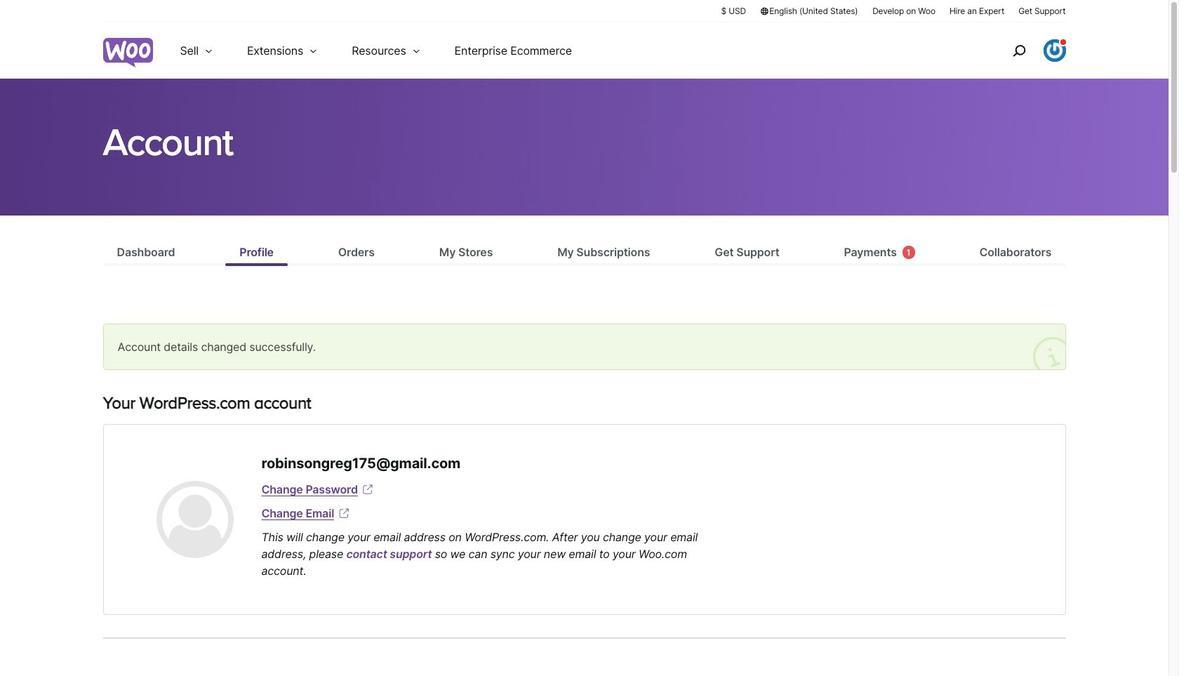 Task type: describe. For each thing, give the bounding box(es) containing it.
search image
[[1008, 39, 1030, 62]]



Task type: vqa. For each thing, say whether or not it's contained in the screenshot.
the rightmost retail
no



Task type: locate. For each thing, give the bounding box(es) containing it.
external link image
[[337, 506, 351, 520]]

external link image
[[361, 482, 375, 496]]

gravatar image image
[[156, 481, 233, 558]]

alert
[[103, 324, 1066, 370]]

service navigation menu element
[[982, 28, 1066, 73]]

open account menu image
[[1044, 39, 1066, 62]]



